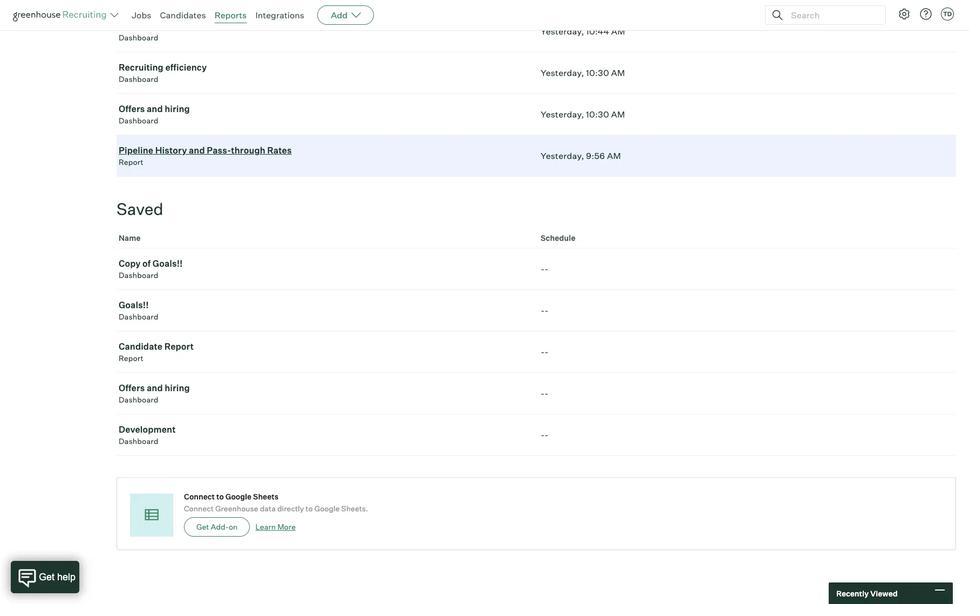Task type: describe. For each thing, give the bounding box(es) containing it.
10:30 for recruiting efficiency
[[586, 68, 609, 78]]

and for goals!!
[[147, 383, 163, 394]]

learn
[[255, 523, 276, 532]]

recently
[[836, 589, 869, 599]]

learn more
[[255, 523, 296, 532]]

candidates link
[[160, 10, 206, 21]]

candidate
[[119, 342, 163, 352]]

-- for report
[[541, 347, 549, 358]]

5 dashboard from the top
[[119, 312, 158, 322]]

yesterday, for pipeline history and pass-through rates
[[541, 151, 584, 161]]

10:30 for offers and hiring
[[586, 109, 609, 120]]

more
[[277, 523, 296, 532]]

configure image
[[898, 8, 911, 21]]

copy of goals!! dashboard
[[119, 259, 183, 280]]

learn more link
[[255, 523, 296, 532]]

2 vertical spatial report
[[119, 354, 143, 363]]

td button
[[939, 5, 956, 23]]

dashboard inside "recruiting efficiency dashboard"
[[119, 75, 158, 84]]

recruiting
[[119, 62, 163, 73]]

efficiency
[[165, 62, 207, 73]]

am for pipeline history and pass-through rates
[[607, 151, 621, 161]]

pipeline health dashboard
[[119, 21, 182, 42]]

rates
[[267, 145, 292, 156]]

offers for development
[[119, 383, 145, 394]]

yesterday, 10:30 am for recruiting efficiency
[[541, 68, 625, 78]]

dashboard inside pipeline health dashboard
[[119, 33, 158, 42]]

-- for goals!!
[[541, 264, 549, 275]]

candidate report report
[[119, 342, 194, 363]]

am for pipeline health
[[611, 26, 625, 37]]

pipeline for pipeline history and pass-through rates
[[119, 145, 153, 156]]

-- for hiring
[[541, 389, 549, 399]]

recruiting efficiency dashboard
[[119, 62, 207, 84]]

name
[[119, 234, 141, 243]]

yesterday, for pipeline health
[[541, 26, 584, 37]]

copy
[[119, 259, 141, 269]]

2 -- from the top
[[541, 305, 549, 316]]

on
[[229, 523, 238, 532]]

reports
[[215, 10, 247, 21]]

yesterday, 10:30 am for offers and hiring
[[541, 109, 625, 120]]

offers and hiring dashboard for pipeline
[[119, 104, 190, 125]]

am for offers and hiring
[[611, 109, 625, 120]]

reports link
[[215, 10, 247, 21]]

offers for pipeline history and pass-through rates
[[119, 104, 145, 114]]

3 dashboard from the top
[[119, 116, 158, 125]]

recently viewed
[[836, 589, 898, 599]]

Search text field
[[788, 7, 876, 23]]

td button
[[941, 8, 954, 21]]

dashboard inside copy of goals!! dashboard
[[119, 271, 158, 280]]

1 vertical spatial to
[[306, 505, 313, 514]]

connect to google sheets connect greenhouse data directly to google sheets.
[[184, 493, 368, 514]]

add-
[[211, 523, 229, 532]]

data
[[260, 505, 276, 514]]

saved
[[117, 199, 163, 219]]

add button
[[317, 5, 374, 25]]

td
[[943, 10, 952, 18]]



Task type: vqa. For each thing, say whether or not it's contained in the screenshot.


Task type: locate. For each thing, give the bounding box(es) containing it.
pipeline down "jobs" link
[[119, 21, 153, 31]]

yesterday, for recruiting efficiency
[[541, 68, 584, 78]]

google left sheets.
[[314, 505, 340, 514]]

4 dashboard from the top
[[119, 271, 158, 280]]

add
[[331, 10, 348, 21]]

yesterday, 10:30 am up the yesterday, 9:56 am
[[541, 109, 625, 120]]

2 connect from the top
[[184, 505, 214, 514]]

4 yesterday, from the top
[[541, 151, 584, 161]]

and down candidate report report
[[147, 383, 163, 394]]

goals!! inside goals!! dashboard
[[119, 300, 149, 311]]

dashboard up "history"
[[119, 116, 158, 125]]

development dashboard
[[119, 425, 176, 446]]

10:44
[[586, 26, 609, 37]]

sheets.
[[341, 505, 368, 514]]

0 horizontal spatial to
[[216, 493, 224, 502]]

and
[[147, 104, 163, 114], [189, 145, 205, 156], [147, 383, 163, 394]]

1 connect from the top
[[184, 493, 215, 502]]

pipeline inside pipeline history and pass-through rates report
[[119, 145, 153, 156]]

9:56
[[586, 151, 605, 161]]

10:30 down "10:44" on the right top
[[586, 68, 609, 78]]

0 horizontal spatial goals!!
[[119, 300, 149, 311]]

get
[[196, 523, 209, 532]]

integrations
[[255, 10, 304, 21]]

1 horizontal spatial goals!!
[[153, 259, 183, 269]]

5 -- from the top
[[541, 430, 549, 441]]

sheets
[[253, 493, 278, 502]]

to right the 'directly' on the left of the page
[[306, 505, 313, 514]]

viewed
[[870, 589, 898, 599]]

to
[[216, 493, 224, 502], [306, 505, 313, 514]]

hiring for efficiency
[[165, 104, 190, 114]]

yesterday, left 9:56
[[541, 151, 584, 161]]

report up saved
[[119, 158, 143, 167]]

yesterday, for offers and hiring
[[541, 109, 584, 120]]

2 yesterday, 10:30 am from the top
[[541, 109, 625, 120]]

0 vertical spatial google
[[225, 493, 251, 502]]

yesterday, up the yesterday, 9:56 am
[[541, 109, 584, 120]]

4 -- from the top
[[541, 389, 549, 399]]

offers down recruiting
[[119, 104, 145, 114]]

0 vertical spatial report
[[119, 158, 143, 167]]

health
[[155, 21, 182, 31]]

1 10:30 from the top
[[586, 68, 609, 78]]

1 vertical spatial report
[[164, 342, 194, 352]]

to up "greenhouse"
[[216, 493, 224, 502]]

yesterday, left "10:44" on the right top
[[541, 26, 584, 37]]

and for pipeline
[[147, 104, 163, 114]]

report right the candidate
[[164, 342, 194, 352]]

get add-on link
[[184, 518, 250, 537]]

1 vertical spatial connect
[[184, 505, 214, 514]]

dashboard inside development dashboard
[[119, 437, 158, 446]]

dashboard down 'development'
[[119, 437, 158, 446]]

pipeline inside pipeline health dashboard
[[119, 21, 153, 31]]

1 vertical spatial google
[[314, 505, 340, 514]]

1 vertical spatial hiring
[[165, 383, 190, 394]]

get add-on
[[196, 523, 238, 532]]

dashboard
[[119, 33, 158, 42], [119, 75, 158, 84], [119, 116, 158, 125], [119, 271, 158, 280], [119, 312, 158, 322], [119, 396, 158, 405], [119, 437, 158, 446]]

2 offers from the top
[[119, 383, 145, 394]]

candidates
[[160, 10, 206, 21]]

dashboard down of
[[119, 271, 158, 280]]

1 vertical spatial goals!!
[[119, 300, 149, 311]]

1 horizontal spatial to
[[306, 505, 313, 514]]

pipeline history and pass-through rates report
[[119, 145, 292, 167]]

pipeline
[[119, 21, 153, 31], [119, 145, 153, 156]]

goals!!
[[153, 259, 183, 269], [119, 300, 149, 311]]

2 pipeline from the top
[[119, 145, 153, 156]]

0 vertical spatial offers and hiring dashboard
[[119, 104, 190, 125]]

offers and hiring dashboard for development
[[119, 383, 190, 405]]

1 dashboard from the top
[[119, 33, 158, 42]]

dashboard down recruiting
[[119, 75, 158, 84]]

pass-
[[207, 145, 231, 156]]

goals!! down copy of goals!! dashboard
[[119, 300, 149, 311]]

through
[[231, 145, 265, 156]]

hiring down "recruiting efficiency dashboard"
[[165, 104, 190, 114]]

and left pass-
[[189, 145, 205, 156]]

1 vertical spatial yesterday, 10:30 am
[[541, 109, 625, 120]]

2 offers and hiring dashboard from the top
[[119, 383, 190, 405]]

pipeline for pipeline health
[[119, 21, 153, 31]]

dashboard up the candidate
[[119, 312, 158, 322]]

of
[[142, 259, 151, 269]]

0 vertical spatial goals!!
[[153, 259, 183, 269]]

directly
[[277, 505, 304, 514]]

0 vertical spatial and
[[147, 104, 163, 114]]

6 dashboard from the top
[[119, 396, 158, 405]]

offers down the candidate
[[119, 383, 145, 394]]

3 -- from the top
[[541, 347, 549, 358]]

yesterday, 10:30 am down yesterday, 10:44 am
[[541, 68, 625, 78]]

1 yesterday, 10:30 am from the top
[[541, 68, 625, 78]]

icon google connector image
[[142, 506, 161, 525]]

report
[[119, 158, 143, 167], [164, 342, 194, 352], [119, 354, 143, 363]]

2 hiring from the top
[[165, 383, 190, 394]]

jobs
[[132, 10, 151, 21]]

google
[[225, 493, 251, 502], [314, 505, 340, 514]]

history
[[155, 145, 187, 156]]

1 -- from the top
[[541, 264, 549, 275]]

1 horizontal spatial google
[[314, 505, 340, 514]]

0 vertical spatial to
[[216, 493, 224, 502]]

greenhouse recruiting image
[[13, 9, 110, 22]]

dashboard up 'development'
[[119, 396, 158, 405]]

-
[[541, 264, 545, 275], [545, 264, 549, 275], [541, 305, 545, 316], [545, 305, 549, 316], [541, 347, 545, 358], [545, 347, 549, 358], [541, 389, 545, 399], [545, 389, 549, 399], [541, 430, 545, 441], [545, 430, 549, 441]]

google up "greenhouse"
[[225, 493, 251, 502]]

1 offers from the top
[[119, 104, 145, 114]]

report down the candidate
[[119, 354, 143, 363]]

pipeline left "history"
[[119, 145, 153, 156]]

0 vertical spatial yesterday, 10:30 am
[[541, 68, 625, 78]]

goals!! right of
[[153, 259, 183, 269]]

hiring down candidate report report
[[165, 383, 190, 394]]

integrations link
[[255, 10, 304, 21]]

--
[[541, 264, 549, 275], [541, 305, 549, 316], [541, 347, 549, 358], [541, 389, 549, 399], [541, 430, 549, 441]]

1 offers and hiring dashboard from the top
[[119, 104, 190, 125]]

3 yesterday, from the top
[[541, 109, 584, 120]]

1 vertical spatial offers
[[119, 383, 145, 394]]

greenhouse
[[215, 505, 258, 514]]

2 yesterday, from the top
[[541, 68, 584, 78]]

dashboard down jobs
[[119, 33, 158, 42]]

2 vertical spatial and
[[147, 383, 163, 394]]

am for recruiting efficiency
[[611, 68, 625, 78]]

yesterday, 10:30 am
[[541, 68, 625, 78], [541, 109, 625, 120]]

jobs link
[[132, 10, 151, 21]]

0 vertical spatial 10:30
[[586, 68, 609, 78]]

2 10:30 from the top
[[586, 109, 609, 120]]

offers and hiring dashboard
[[119, 104, 190, 125], [119, 383, 190, 405]]

offers and hiring dashboard up "history"
[[119, 104, 190, 125]]

0 horizontal spatial google
[[225, 493, 251, 502]]

yesterday,
[[541, 26, 584, 37], [541, 68, 584, 78], [541, 109, 584, 120], [541, 151, 584, 161]]

yesterday, 9:56 am
[[541, 151, 621, 161]]

1 vertical spatial and
[[189, 145, 205, 156]]

and inside pipeline history and pass-through rates report
[[189, 145, 205, 156]]

1 vertical spatial offers and hiring dashboard
[[119, 383, 190, 405]]

yesterday, 10:44 am
[[541, 26, 625, 37]]

am
[[611, 26, 625, 37], [611, 68, 625, 78], [611, 109, 625, 120], [607, 151, 621, 161]]

and down "recruiting efficiency dashboard"
[[147, 104, 163, 114]]

0 vertical spatial hiring
[[165, 104, 190, 114]]

0 vertical spatial offers
[[119, 104, 145, 114]]

development
[[119, 425, 176, 436]]

goals!! inside copy of goals!! dashboard
[[153, 259, 183, 269]]

goals!! dashboard
[[119, 300, 158, 322]]

schedule
[[541, 234, 575, 243]]

1 vertical spatial pipeline
[[119, 145, 153, 156]]

1 yesterday, from the top
[[541, 26, 584, 37]]

1 pipeline from the top
[[119, 21, 153, 31]]

10:30
[[586, 68, 609, 78], [586, 109, 609, 120]]

10:30 up 9:56
[[586, 109, 609, 120]]

report inside pipeline history and pass-through rates report
[[119, 158, 143, 167]]

offers
[[119, 104, 145, 114], [119, 383, 145, 394]]

1 vertical spatial 10:30
[[586, 109, 609, 120]]

0 vertical spatial pipeline
[[119, 21, 153, 31]]

connect
[[184, 493, 215, 502], [184, 505, 214, 514]]

hiring
[[165, 104, 190, 114], [165, 383, 190, 394]]

7 dashboard from the top
[[119, 437, 158, 446]]

offers and hiring dashboard up 'development'
[[119, 383, 190, 405]]

2 dashboard from the top
[[119, 75, 158, 84]]

yesterday, down yesterday, 10:44 am
[[541, 68, 584, 78]]

hiring for report
[[165, 383, 190, 394]]

0 vertical spatial connect
[[184, 493, 215, 502]]

1 hiring from the top
[[165, 104, 190, 114]]



